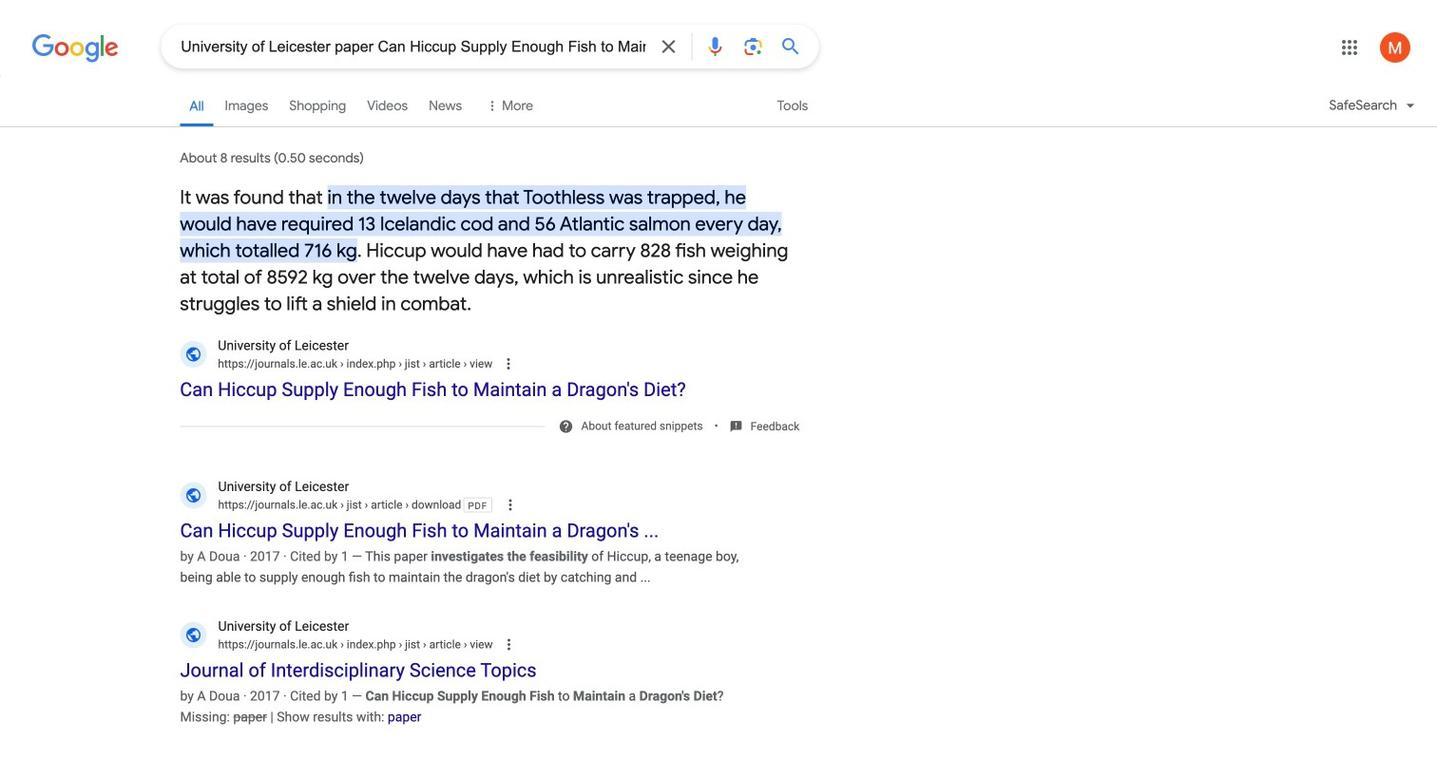 Task type: vqa. For each thing, say whether or not it's contained in the screenshot.
Google Image
yes



Task type: describe. For each thing, give the bounding box(es) containing it.
Search text field
[[181, 36, 646, 60]]



Task type: locate. For each thing, give the bounding box(es) containing it.
None text field
[[218, 356, 493, 373], [338, 358, 493, 371], [218, 497, 461, 514], [338, 499, 461, 512], [218, 356, 493, 373], [338, 358, 493, 371], [218, 497, 461, 514], [338, 499, 461, 512]]

search by image image
[[742, 35, 765, 58]]

google image
[[32, 34, 119, 63]]

navigation
[[0, 84, 1438, 138]]

search by voice image
[[704, 35, 727, 58]]

None text field
[[218, 636, 493, 653], [338, 638, 493, 652], [218, 636, 493, 653], [338, 638, 493, 652]]

None search field
[[0, 24, 819, 68]]



